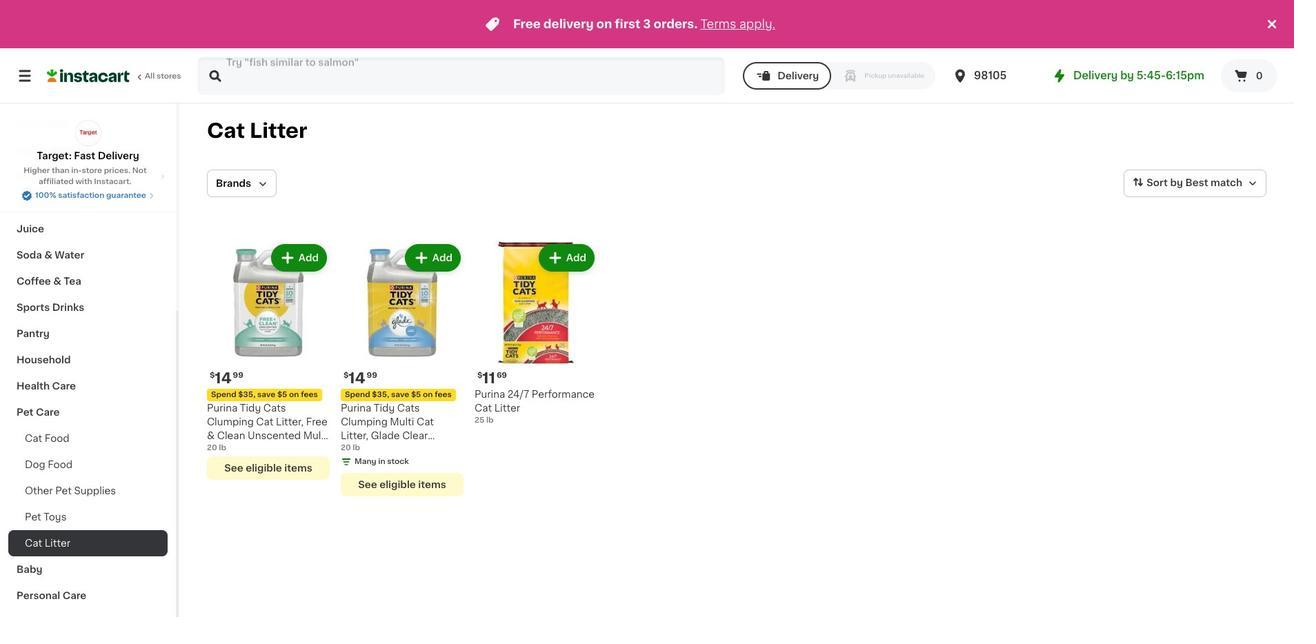 Task type: vqa. For each thing, say whether or not it's contained in the screenshot.
$35,
yes



Task type: describe. For each thing, give the bounding box(es) containing it.
litter, inside 'purina tidy cats clumping multi cat litter, glade clear springs'
[[341, 431, 369, 441]]

household link
[[8, 347, 168, 373]]

bakery link
[[8, 164, 168, 190]]

cat up the unscented
[[256, 417, 274, 427]]

$ 11 69
[[477, 371, 507, 386]]

water
[[55, 250, 84, 260]]

cat inside purina 24/7 performance cat litter 25 lb
[[475, 404, 492, 413]]

glade
[[371, 431, 400, 441]]

cheese link
[[8, 190, 168, 216]]

& for soda
[[44, 250, 52, 260]]

& for meat
[[44, 93, 53, 103]]

see for unscented
[[224, 464, 243, 473]]

personal
[[17, 591, 60, 601]]

higher than in-store prices. not affiliated with instacart.
[[24, 167, 147, 186]]

pet inside 'link'
[[55, 486, 72, 496]]

$ 14 99 for purina tidy cats clumping cat litter, free & clean unscented multi cat litter
[[210, 371, 243, 386]]

target: fast delivery
[[37, 151, 139, 161]]

other pet supplies
[[25, 486, 116, 496]]

$ 14 99 for purina tidy cats clumping multi cat litter, glade clear springs
[[344, 371, 377, 386]]

instacart.
[[94, 178, 132, 186]]

14 for purina tidy cats clumping multi cat litter, glade clear springs
[[349, 371, 365, 386]]

satisfaction
[[58, 192, 104, 199]]

98105
[[974, 70, 1007, 81]]

free inside purina tidy cats clumping cat litter, free & clean unscented multi cat litter
[[306, 417, 328, 427]]

$ for purina tidy cats clumping cat litter, free & clean unscented multi cat litter
[[210, 372, 215, 379]]

lb inside purina 24/7 performance cat litter 25 lb
[[486, 417, 494, 424]]

toys
[[44, 513, 67, 522]]

1 horizontal spatial cat litter
[[207, 121, 307, 141]]

lb for free
[[219, 444, 226, 452]]

soda & water
[[17, 250, 84, 260]]

delivery
[[544, 19, 594, 30]]

food for dog food
[[48, 460, 72, 470]]

sports
[[17, 303, 50, 313]]

meat & seafood link
[[8, 85, 168, 111]]

coffee
[[17, 277, 51, 286]]

stores
[[157, 72, 181, 80]]

0 horizontal spatial cat litter
[[25, 539, 70, 548]]

personal care link
[[8, 583, 168, 609]]

delivery button
[[743, 62, 832, 90]]

save for multi
[[391, 391, 409, 399]]

seafood
[[55, 93, 97, 103]]

supplies
[[74, 486, 116, 496]]

ice
[[17, 119, 32, 129]]

20 for purina tidy cats clumping multi cat litter, glade clear springs
[[341, 444, 351, 452]]

orders.
[[654, 19, 698, 30]]

purina tidy cats clumping cat litter, free & clean unscented multi cat litter
[[207, 404, 328, 455]]

pantry
[[17, 329, 49, 339]]

delivery by 5:45-6:15pm link
[[1051, 68, 1205, 84]]

free delivery on first 3 orders. terms apply.
[[513, 19, 775, 30]]

clumping for &
[[207, 417, 254, 427]]

cream
[[34, 119, 68, 129]]

20 lb for purina tidy cats clumping multi cat litter, glade clear springs
[[341, 444, 360, 452]]

14 for purina tidy cats clumping cat litter, free & clean unscented multi cat litter
[[215, 371, 231, 386]]

with
[[75, 178, 92, 186]]

fees for purina tidy cats clumping multi cat litter, glade clear springs
[[435, 391, 452, 399]]

spend for purina tidy cats clumping multi cat litter, glade clear springs
[[345, 391, 370, 399]]

sports drinks
[[17, 303, 84, 313]]

purina for purina tidy cats clumping cat litter, free & clean unscented multi cat litter
[[207, 404, 237, 413]]

add button for purina tidy cats clumping cat litter, free & clean unscented multi cat litter
[[272, 246, 326, 270]]

see eligible items button for unscented
[[207, 457, 330, 480]]

69
[[497, 372, 507, 379]]

pet care link
[[8, 399, 168, 426]]

terms
[[701, 19, 736, 30]]

higher
[[24, 167, 50, 175]]

care for personal care
[[63, 591, 86, 601]]

100% satisfaction guarantee
[[35, 192, 146, 199]]

guarantee
[[106, 192, 146, 199]]

dog
[[25, 460, 45, 470]]

target: fast delivery logo image
[[75, 120, 101, 146]]

11
[[482, 371, 495, 386]]

brands button
[[207, 170, 277, 197]]

coffee & tea link
[[8, 268, 168, 295]]

first
[[615, 19, 640, 30]]

tea
[[64, 277, 81, 286]]

meat & seafood
[[17, 93, 97, 103]]

2 product group from the left
[[341, 241, 464, 497]]

food for cat food
[[45, 434, 69, 444]]

many
[[355, 458, 376, 466]]

24/7
[[508, 390, 529, 399]]

multi inside 'purina tidy cats clumping multi cat litter, glade clear springs'
[[390, 417, 414, 427]]

drinks
[[52, 303, 84, 313]]

cat litter link
[[8, 531, 168, 557]]

25
[[475, 417, 484, 424]]

match
[[1211, 178, 1243, 188]]

coffee & tea
[[17, 277, 81, 286]]

all
[[145, 72, 155, 80]]

health
[[17, 382, 50, 391]]

instacart logo image
[[47, 68, 130, 84]]

100% satisfaction guarantee button
[[21, 188, 154, 201]]

fees for purina tidy cats clumping cat litter, free & clean unscented multi cat litter
[[301, 391, 318, 399]]

3 add button from the left
[[540, 246, 593, 270]]

100%
[[35, 192, 56, 199]]

other pet supplies link
[[8, 478, 168, 504]]

all stores
[[145, 72, 181, 80]]

spend for purina tidy cats clumping cat litter, free & clean unscented multi cat litter
[[211, 391, 236, 399]]

free inside limited time offer "region"
[[513, 19, 541, 30]]

health care
[[17, 382, 76, 391]]

terms apply. link
[[701, 19, 775, 30]]

pet for pet care
[[17, 408, 33, 417]]

0 button
[[1221, 59, 1278, 92]]

cat up baby
[[25, 539, 42, 548]]

cheese
[[17, 198, 55, 208]]

$5 for cat
[[411, 391, 421, 399]]

frozen foods link
[[8, 137, 168, 164]]

springs
[[341, 445, 378, 455]]

baby link
[[8, 557, 168, 583]]

target:
[[37, 151, 72, 161]]

stock
[[387, 458, 409, 466]]

3
[[643, 19, 651, 30]]

litter, inside purina tidy cats clumping cat litter, free & clean unscented multi cat litter
[[276, 417, 304, 427]]

cat up brands
[[207, 121, 245, 141]]

see eligible items for unscented
[[224, 464, 312, 473]]

cats for multi
[[397, 404, 420, 413]]

product group containing 11
[[475, 241, 597, 426]]

all stores link
[[47, 57, 182, 95]]



Task type: locate. For each thing, give the bounding box(es) containing it.
litter
[[250, 121, 307, 141], [494, 404, 520, 413], [227, 445, 253, 455], [45, 539, 70, 548]]

2 horizontal spatial add
[[566, 253, 586, 263]]

0 horizontal spatial 99
[[233, 372, 243, 379]]

lb right 25
[[486, 417, 494, 424]]

by right sort
[[1170, 178, 1183, 188]]

juice
[[17, 224, 44, 234]]

see eligible items button
[[207, 457, 330, 480], [341, 473, 464, 497]]

food
[[45, 434, 69, 444], [48, 460, 72, 470]]

& left tea
[[53, 277, 61, 286]]

$ 14 99 up clean
[[210, 371, 243, 386]]

cat up 25
[[475, 404, 492, 413]]

ice cream
[[17, 119, 68, 129]]

best match
[[1186, 178, 1243, 188]]

1 horizontal spatial multi
[[390, 417, 414, 427]]

98105 button
[[952, 57, 1035, 95]]

dog food link
[[8, 452, 168, 478]]

delivery inside "link"
[[1074, 70, 1118, 81]]

1 spend $35, save $5 on fees from the left
[[211, 391, 318, 399]]

see eligible items for springs
[[358, 480, 446, 490]]

care for health care
[[52, 382, 76, 391]]

purina for purina tidy cats clumping multi cat litter, glade clear springs
[[341, 404, 371, 413]]

2 spend from the left
[[345, 391, 370, 399]]

1 20 from the left
[[207, 444, 217, 452]]

0 horizontal spatial 14
[[215, 371, 231, 386]]

care
[[52, 382, 76, 391], [36, 408, 60, 417], [63, 591, 86, 601]]

0 vertical spatial items
[[284, 464, 312, 473]]

3 add from the left
[[566, 253, 586, 263]]

1 vertical spatial pet
[[55, 486, 72, 496]]

1 $5 from the left
[[277, 391, 287, 399]]

food right the dog
[[48, 460, 72, 470]]

ice cream link
[[8, 111, 168, 137]]

delivery for delivery by 5:45-6:15pm
[[1074, 70, 1118, 81]]

1 vertical spatial items
[[418, 480, 446, 490]]

99
[[233, 372, 243, 379], [367, 372, 377, 379]]

fees
[[301, 391, 318, 399], [435, 391, 452, 399]]

1 vertical spatial by
[[1170, 178, 1183, 188]]

0 horizontal spatial $35,
[[238, 391, 255, 399]]

sort
[[1147, 178, 1168, 188]]

limited time offer region
[[0, 0, 1264, 48]]

free
[[513, 19, 541, 30], [306, 417, 328, 427]]

1 horizontal spatial tidy
[[374, 404, 395, 413]]

2 add from the left
[[432, 253, 453, 263]]

lb down clean
[[219, 444, 226, 452]]

purina inside purina 24/7 performance cat litter 25 lb
[[475, 390, 505, 399]]

0 horizontal spatial product group
[[207, 241, 330, 480]]

14 up 'purina tidy cats clumping multi cat litter, glade clear springs'
[[349, 371, 365, 386]]

2 horizontal spatial purina
[[475, 390, 505, 399]]

1 horizontal spatial 14
[[349, 371, 365, 386]]

see eligible items down stock
[[358, 480, 446, 490]]

on inside limited time offer "region"
[[596, 19, 612, 30]]

2 vertical spatial pet
[[25, 513, 41, 522]]

purina 24/7 performance cat litter 25 lb
[[475, 390, 595, 424]]

& for coffee
[[53, 277, 61, 286]]

delivery for delivery
[[778, 71, 819, 81]]

spend $35, save $5 on fees up 'purina tidy cats clumping multi cat litter, glade clear springs'
[[345, 391, 452, 399]]

save for cat
[[257, 391, 275, 399]]

items for purina tidy cats clumping cat litter, free & clean unscented multi cat litter
[[284, 464, 312, 473]]

1 horizontal spatial cats
[[397, 404, 420, 413]]

prices.
[[104, 167, 130, 175]]

1 horizontal spatial see eligible items
[[358, 480, 446, 490]]

multi right the unscented
[[303, 431, 328, 441]]

cat down clean
[[207, 445, 224, 455]]

1 horizontal spatial 99
[[367, 372, 377, 379]]

cat litter up brands dropdown button
[[207, 121, 307, 141]]

1 horizontal spatial product group
[[341, 241, 464, 497]]

see eligible items button for springs
[[341, 473, 464, 497]]

0 horizontal spatial litter,
[[276, 417, 304, 427]]

0 horizontal spatial see eligible items button
[[207, 457, 330, 480]]

spend $35, save $5 on fees for cat
[[211, 391, 318, 399]]

litter inside purina tidy cats clumping cat litter, free & clean unscented multi cat litter
[[227, 445, 253, 455]]

& left clean
[[207, 431, 215, 441]]

see eligible items down the unscented
[[224, 464, 312, 473]]

1 horizontal spatial delivery
[[778, 71, 819, 81]]

cats up the unscented
[[263, 404, 286, 413]]

items down the unscented
[[284, 464, 312, 473]]

pet toys
[[25, 513, 67, 522]]

1 horizontal spatial eligible
[[380, 480, 416, 490]]

2 20 from the left
[[341, 444, 351, 452]]

delivery by 5:45-6:15pm
[[1074, 70, 1205, 81]]

1 clumping from the left
[[207, 417, 254, 427]]

1 horizontal spatial spend $35, save $5 on fees
[[345, 391, 452, 399]]

save up 'purina tidy cats clumping multi cat litter, glade clear springs'
[[391, 391, 409, 399]]

99 for purina tidy cats clumping cat litter, free & clean unscented multi cat litter
[[233, 372, 243, 379]]

tidy up clean
[[240, 404, 261, 413]]

care down baby link
[[63, 591, 86, 601]]

& right soda
[[44, 250, 52, 260]]

spend up 'purina tidy cats clumping multi cat litter, glade clear springs'
[[345, 391, 370, 399]]

0 horizontal spatial fees
[[301, 391, 318, 399]]

1 horizontal spatial save
[[391, 391, 409, 399]]

eligible for unscented
[[246, 464, 282, 473]]

tidy for multi
[[374, 404, 395, 413]]

1 horizontal spatial 20
[[341, 444, 351, 452]]

litter inside purina 24/7 performance cat litter 25 lb
[[494, 404, 520, 413]]

by left 5:45-
[[1120, 70, 1134, 81]]

2 horizontal spatial add button
[[540, 246, 593, 270]]

clumping up clean
[[207, 417, 254, 427]]

0 horizontal spatial delivery
[[98, 151, 139, 161]]

0 horizontal spatial purina
[[207, 404, 237, 413]]

by for sort
[[1170, 178, 1183, 188]]

purina for purina 24/7 performance cat litter 25 lb
[[475, 390, 505, 399]]

pet right the other
[[55, 486, 72, 496]]

unscented
[[248, 431, 301, 441]]

cats for cat
[[263, 404, 286, 413]]

1 vertical spatial eligible
[[380, 480, 416, 490]]

1 save from the left
[[257, 391, 275, 399]]

1 $ 14 99 from the left
[[210, 371, 243, 386]]

1 horizontal spatial $35,
[[372, 391, 389, 399]]

add for purina tidy cats clumping multi cat litter, glade clear springs
[[432, 253, 453, 263]]

2 $35, from the left
[[372, 391, 389, 399]]

not
[[132, 167, 147, 175]]

1 horizontal spatial litter,
[[341, 431, 369, 441]]

sort by
[[1147, 178, 1183, 188]]

0 horizontal spatial add
[[299, 253, 319, 263]]

0 horizontal spatial tidy
[[240, 404, 261, 413]]

save
[[257, 391, 275, 399], [391, 391, 409, 399]]

0 horizontal spatial clumping
[[207, 417, 254, 427]]

care inside the health care link
[[52, 382, 76, 391]]

cats inside purina tidy cats clumping cat litter, free & clean unscented multi cat litter
[[263, 404, 286, 413]]

cats inside 'purina tidy cats clumping multi cat litter, glade clear springs'
[[397, 404, 420, 413]]

1 horizontal spatial $
[[344, 372, 349, 379]]

see eligible items button down stock
[[341, 473, 464, 497]]

20 lb up many
[[341, 444, 360, 452]]

other
[[25, 486, 53, 496]]

personal care
[[17, 591, 86, 601]]

care inside pet care link
[[36, 408, 60, 417]]

cats up clear
[[397, 404, 420, 413]]

1 horizontal spatial see eligible items button
[[341, 473, 464, 497]]

20 lb for purina tidy cats clumping cat litter, free & clean unscented multi cat litter
[[207, 444, 226, 452]]

1 vertical spatial litter,
[[341, 431, 369, 441]]

1 $ from the left
[[210, 372, 215, 379]]

care up "cat food"
[[36, 408, 60, 417]]

performance
[[532, 390, 595, 399]]

meat
[[17, 93, 42, 103]]

pet
[[17, 408, 33, 417], [55, 486, 72, 496], [25, 513, 41, 522]]

1 horizontal spatial clumping
[[341, 417, 388, 427]]

0 vertical spatial multi
[[390, 417, 414, 427]]

2 tidy from the left
[[374, 404, 395, 413]]

tidy up glade
[[374, 404, 395, 413]]

1 vertical spatial multi
[[303, 431, 328, 441]]

Search field
[[199, 58, 724, 94]]

1 horizontal spatial lb
[[353, 444, 360, 452]]

20 lb down clean
[[207, 444, 226, 452]]

cat litter
[[207, 121, 307, 141], [25, 539, 70, 548]]

multi
[[390, 417, 414, 427], [303, 431, 328, 441]]

1 horizontal spatial fees
[[435, 391, 452, 399]]

add
[[299, 253, 319, 263], [432, 253, 453, 263], [566, 253, 586, 263]]

0 vertical spatial cat litter
[[207, 121, 307, 141]]

$5
[[277, 391, 287, 399], [411, 391, 421, 399]]

0 horizontal spatial free
[[306, 417, 328, 427]]

frozen foods
[[17, 146, 83, 155]]

$5 for litter,
[[277, 391, 287, 399]]

items down clear
[[418, 480, 446, 490]]

litter, up the springs
[[341, 431, 369, 441]]

higher than in-store prices. not affiliated with instacart. link
[[11, 166, 165, 188]]

litter down toys
[[45, 539, 70, 548]]

fast
[[74, 151, 95, 161]]

None search field
[[197, 57, 725, 95]]

2 horizontal spatial lb
[[486, 417, 494, 424]]

household
[[17, 355, 71, 365]]

1 horizontal spatial add
[[432, 253, 453, 263]]

in
[[378, 458, 385, 466]]

1 horizontal spatial $ 14 99
[[344, 371, 377, 386]]

cat inside 'purina tidy cats clumping multi cat litter, glade clear springs'
[[417, 417, 434, 427]]

eligible down the unscented
[[246, 464, 282, 473]]

2 spend $35, save $5 on fees from the left
[[345, 391, 452, 399]]

cat litter down pet toys
[[25, 539, 70, 548]]

add for purina tidy cats clumping cat litter, free & clean unscented multi cat litter
[[299, 253, 319, 263]]

soda
[[17, 250, 42, 260]]

0 horizontal spatial multi
[[303, 431, 328, 441]]

2 clumping from the left
[[341, 417, 388, 427]]

see down many
[[358, 480, 377, 490]]

spend $35, save $5 on fees for multi
[[345, 391, 452, 399]]

0 horizontal spatial spend
[[211, 391, 236, 399]]

by inside field
[[1170, 178, 1183, 188]]

1 fees from the left
[[301, 391, 318, 399]]

0 vertical spatial see eligible items
[[224, 464, 312, 473]]

spend $35, save $5 on fees up purina tidy cats clumping cat litter, free & clean unscented multi cat litter at left
[[211, 391, 318, 399]]

cat up clear
[[417, 417, 434, 427]]

1 $35, from the left
[[238, 391, 255, 399]]

purina down 11
[[475, 390, 505, 399]]

clumping
[[207, 417, 254, 427], [341, 417, 388, 427]]

tidy inside purina tidy cats clumping cat litter, free & clean unscented multi cat litter
[[240, 404, 261, 413]]

0 horizontal spatial on
[[289, 391, 299, 399]]

1 spend from the left
[[211, 391, 236, 399]]

1 horizontal spatial spend
[[345, 391, 370, 399]]

2 99 from the left
[[367, 372, 377, 379]]

lb up many
[[353, 444, 360, 452]]

food up dog food
[[45, 434, 69, 444]]

product group
[[207, 241, 330, 480], [341, 241, 464, 497], [475, 241, 597, 426]]

1 horizontal spatial 20 lb
[[341, 444, 360, 452]]

0 horizontal spatial save
[[257, 391, 275, 399]]

tidy for cat
[[240, 404, 261, 413]]

clumping for glade
[[341, 417, 388, 427]]

see for springs
[[358, 480, 377, 490]]

0 horizontal spatial $5
[[277, 391, 287, 399]]

0 vertical spatial eligible
[[246, 464, 282, 473]]

many in stock
[[355, 458, 409, 466]]

1 vertical spatial care
[[36, 408, 60, 417]]

litter down 24/7
[[494, 404, 520, 413]]

99 up clean
[[233, 372, 243, 379]]

pet left toys
[[25, 513, 41, 522]]

purina
[[475, 390, 505, 399], [207, 404, 237, 413], [341, 404, 371, 413]]

0 horizontal spatial cats
[[263, 404, 286, 413]]

litter up brands dropdown button
[[250, 121, 307, 141]]

clumping inside purina tidy cats clumping cat litter, free & clean unscented multi cat litter
[[207, 417, 254, 427]]

dog food
[[25, 460, 72, 470]]

0 horizontal spatial add button
[[272, 246, 326, 270]]

2 14 from the left
[[349, 371, 365, 386]]

0 horizontal spatial items
[[284, 464, 312, 473]]

$5 up purina tidy cats clumping cat litter, free & clean unscented multi cat litter at left
[[277, 391, 287, 399]]

multi up clear
[[390, 417, 414, 427]]

clean
[[217, 431, 245, 441]]

pantry link
[[8, 321, 168, 347]]

bakery
[[17, 172, 51, 181]]

purina up clean
[[207, 404, 237, 413]]

best
[[1186, 178, 1208, 188]]

on up purina tidy cats clumping cat litter, free & clean unscented multi cat litter at left
[[289, 391, 299, 399]]

tidy inside 'purina tidy cats clumping multi cat litter, glade clear springs'
[[374, 404, 395, 413]]

0 vertical spatial free
[[513, 19, 541, 30]]

pet down health at left
[[17, 408, 33, 417]]

brands
[[216, 179, 251, 188]]

1 cats from the left
[[263, 404, 286, 413]]

eligible down stock
[[380, 480, 416, 490]]

litter down clean
[[227, 445, 253, 455]]

on for purina tidy cats clumping multi cat litter, glade clear springs
[[423, 391, 433, 399]]

see eligible items button down the unscented
[[207, 457, 330, 480]]

by for delivery
[[1120, 70, 1134, 81]]

spend up clean
[[211, 391, 236, 399]]

1 horizontal spatial purina
[[341, 404, 371, 413]]

on for purina tidy cats clumping cat litter, free & clean unscented multi cat litter
[[289, 391, 299, 399]]

1 horizontal spatial see
[[358, 480, 377, 490]]

baby
[[17, 565, 42, 575]]

& inside purina tidy cats clumping cat litter, free & clean unscented multi cat litter
[[207, 431, 215, 441]]

care right health at left
[[52, 382, 76, 391]]

0 vertical spatial litter,
[[276, 417, 304, 427]]

$35, up 'purina tidy cats clumping multi cat litter, glade clear springs'
[[372, 391, 389, 399]]

2 add button from the left
[[406, 246, 459, 270]]

1 horizontal spatial $5
[[411, 391, 421, 399]]

on left first on the top of page
[[596, 19, 612, 30]]

2 horizontal spatial product group
[[475, 241, 597, 426]]

1 vertical spatial see
[[358, 480, 377, 490]]

0 horizontal spatial by
[[1120, 70, 1134, 81]]

clumping inside 'purina tidy cats clumping multi cat litter, glade clear springs'
[[341, 417, 388, 427]]

1 99 from the left
[[233, 372, 243, 379]]

Best match Sort by field
[[1124, 170, 1267, 197]]

0 vertical spatial pet
[[17, 408, 33, 417]]

juice link
[[8, 216, 168, 242]]

add button for purina tidy cats clumping multi cat litter, glade clear springs
[[406, 246, 459, 270]]

1 14 from the left
[[215, 371, 231, 386]]

lb
[[486, 417, 494, 424], [219, 444, 226, 452], [353, 444, 360, 452]]

1 horizontal spatial items
[[418, 480, 446, 490]]

2 fees from the left
[[435, 391, 452, 399]]

$35, for multi
[[372, 391, 389, 399]]

lb for litter,
[[353, 444, 360, 452]]

health care link
[[8, 373, 168, 399]]

affiliated
[[39, 178, 74, 186]]

0 horizontal spatial spend $35, save $5 on fees
[[211, 391, 318, 399]]

1 horizontal spatial add button
[[406, 246, 459, 270]]

purina tidy cats clumping multi cat litter, glade clear springs
[[341, 404, 434, 455]]

1 add button from the left
[[272, 246, 326, 270]]

1 tidy from the left
[[240, 404, 261, 413]]

1 20 lb from the left
[[207, 444, 226, 452]]

sports drinks link
[[8, 295, 168, 321]]

5:45-
[[1137, 70, 1166, 81]]

2 save from the left
[[391, 391, 409, 399]]

on up clear
[[423, 391, 433, 399]]

care inside personal care link
[[63, 591, 86, 601]]

foods
[[53, 146, 83, 155]]

clear
[[402, 431, 428, 441]]

1 horizontal spatial by
[[1170, 178, 1183, 188]]

0 vertical spatial see
[[224, 464, 243, 473]]

$35, up purina tidy cats clumping cat litter, free & clean unscented multi cat litter at left
[[238, 391, 255, 399]]

2 $ from the left
[[344, 372, 349, 379]]

items for purina tidy cats clumping multi cat litter, glade clear springs
[[418, 480, 446, 490]]

purina up glade
[[341, 404, 371, 413]]

delivery inside "button"
[[778, 71, 819, 81]]

add button
[[272, 246, 326, 270], [406, 246, 459, 270], [540, 246, 593, 270]]

eligible for springs
[[380, 480, 416, 490]]

0 horizontal spatial $ 14 99
[[210, 371, 243, 386]]

frozen
[[17, 146, 50, 155]]

1 vertical spatial see eligible items
[[358, 480, 446, 490]]

0 horizontal spatial 20 lb
[[207, 444, 226, 452]]

1 vertical spatial food
[[48, 460, 72, 470]]

2 $5 from the left
[[411, 391, 421, 399]]

1 vertical spatial free
[[306, 417, 328, 427]]

99 for purina tidy cats clumping multi cat litter, glade clear springs
[[367, 372, 377, 379]]

2 vertical spatial care
[[63, 591, 86, 601]]

0 horizontal spatial $
[[210, 372, 215, 379]]

litter,
[[276, 417, 304, 427], [341, 431, 369, 441]]

$5 up clear
[[411, 391, 421, 399]]

0 vertical spatial by
[[1120, 70, 1134, 81]]

on
[[596, 19, 612, 30], [289, 391, 299, 399], [423, 391, 433, 399]]

2 horizontal spatial $
[[477, 372, 482, 379]]

see
[[224, 464, 243, 473], [358, 480, 377, 490]]

see down clean
[[224, 464, 243, 473]]

0 vertical spatial food
[[45, 434, 69, 444]]

$ 14 99 up 'purina tidy cats clumping multi cat litter, glade clear springs'
[[344, 371, 377, 386]]

3 product group from the left
[[475, 241, 597, 426]]

cat up the dog
[[25, 434, 42, 444]]

0 vertical spatial care
[[52, 382, 76, 391]]

& right meat
[[44, 93, 53, 103]]

pet for pet toys
[[25, 513, 41, 522]]

1 vertical spatial cat litter
[[25, 539, 70, 548]]

see eligible items
[[224, 464, 312, 473], [358, 480, 446, 490]]

&
[[44, 93, 53, 103], [44, 250, 52, 260], [53, 277, 61, 286], [207, 431, 215, 441]]

cat food link
[[8, 426, 168, 452]]

delivery
[[1074, 70, 1118, 81], [778, 71, 819, 81], [98, 151, 139, 161]]

3 $ from the left
[[477, 372, 482, 379]]

1 horizontal spatial free
[[513, 19, 541, 30]]

$ 14 99
[[210, 371, 243, 386], [344, 371, 377, 386]]

6:15pm
[[1166, 70, 1205, 81]]

$35, for cat
[[238, 391, 255, 399]]

1 horizontal spatial on
[[423, 391, 433, 399]]

2 cats from the left
[[397, 404, 420, 413]]

apply.
[[739, 19, 775, 30]]

99 up 'purina tidy cats clumping multi cat litter, glade clear springs'
[[367, 372, 377, 379]]

target: fast delivery link
[[37, 120, 139, 163]]

than
[[52, 167, 69, 175]]

litter, up the unscented
[[276, 417, 304, 427]]

eligible
[[246, 464, 282, 473], [380, 480, 416, 490]]

2 $ 14 99 from the left
[[344, 371, 377, 386]]

2 horizontal spatial delivery
[[1074, 70, 1118, 81]]

0 horizontal spatial eligible
[[246, 464, 282, 473]]

items
[[284, 464, 312, 473], [418, 480, 446, 490]]

$ for purina tidy cats clumping multi cat litter, glade clear springs
[[344, 372, 349, 379]]

purina inside purina tidy cats clumping cat litter, free & clean unscented multi cat litter
[[207, 404, 237, 413]]

2 20 lb from the left
[[341, 444, 360, 452]]

2 horizontal spatial on
[[596, 19, 612, 30]]

0 horizontal spatial see eligible items
[[224, 464, 312, 473]]

clumping up glade
[[341, 417, 388, 427]]

purina inside 'purina tidy cats clumping multi cat litter, glade clear springs'
[[341, 404, 371, 413]]

20 for purina tidy cats clumping cat litter, free & clean unscented multi cat litter
[[207, 444, 217, 452]]

multi inside purina tidy cats clumping cat litter, free & clean unscented multi cat litter
[[303, 431, 328, 441]]

1 product group from the left
[[207, 241, 330, 480]]

1 add from the left
[[299, 253, 319, 263]]

0 horizontal spatial see
[[224, 464, 243, 473]]

$ inside $ 11 69
[[477, 372, 482, 379]]

save up purina tidy cats clumping cat litter, free & clean unscented multi cat litter at left
[[257, 391, 275, 399]]

14 up clean
[[215, 371, 231, 386]]

care for pet care
[[36, 408, 60, 417]]

0 horizontal spatial 20
[[207, 444, 217, 452]]

service type group
[[743, 62, 936, 90]]

by inside "link"
[[1120, 70, 1134, 81]]

0 horizontal spatial lb
[[219, 444, 226, 452]]



